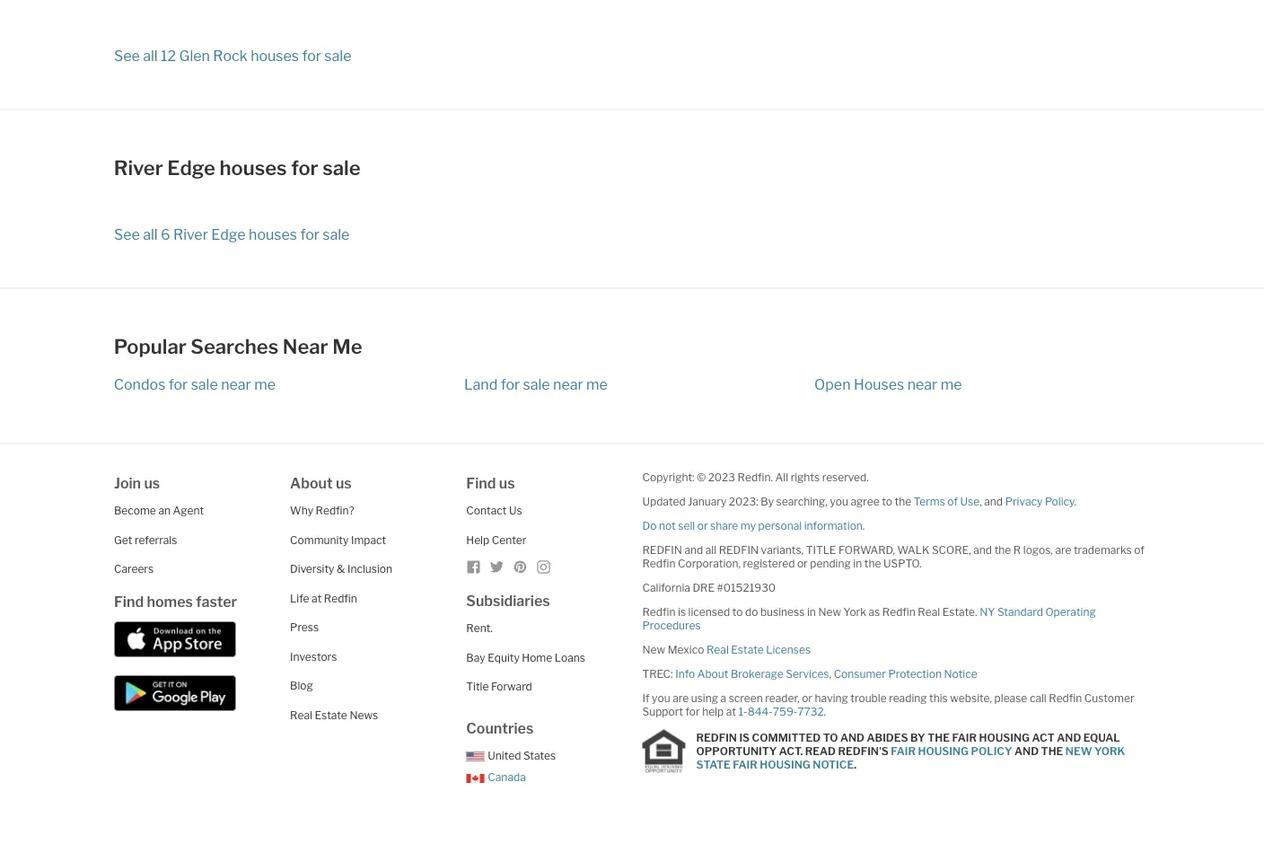 Task type: locate. For each thing, give the bounding box(es) containing it.
find us
[[467, 475, 515, 492]]

find down careers
[[114, 593, 144, 610]]

you up the "information"
[[830, 495, 849, 508]]

, left "privacy"
[[980, 495, 983, 508]]

the left terms
[[895, 495, 912, 508]]

information
[[805, 520, 863, 533]]

redfin down my
[[719, 544, 759, 557]]

see all 6 river edge houses for sale
[[114, 226, 350, 243]]

fair up fair housing policy link
[[953, 731, 977, 744]]

1 vertical spatial new
[[643, 644, 666, 657]]

you
[[830, 495, 849, 508], [652, 692, 671, 705]]

redfin down '&'
[[324, 592, 357, 605]]

reserved.
[[823, 471, 869, 484]]

california dre #01521930
[[643, 582, 776, 595]]

january
[[688, 495, 727, 508]]

download the redfin app from the google play store image
[[114, 676, 236, 711]]

ny standard operating procedures link
[[643, 606, 1097, 632]]

press button
[[290, 621, 319, 634]]

0 horizontal spatial of
[[948, 495, 959, 508]]

download the redfin app on the apple app store image
[[114, 622, 236, 658]]

see left 12
[[114, 47, 140, 65]]

2023
[[709, 471, 736, 484]]

1 vertical spatial you
[[652, 692, 671, 705]]

0 horizontal spatial about
[[290, 475, 333, 492]]

us right join
[[144, 475, 160, 492]]

by
[[911, 731, 926, 744]]

1 vertical spatial see
[[114, 226, 140, 243]]

2 vertical spatial all
[[706, 544, 717, 557]]

1 vertical spatial housing
[[919, 745, 969, 758]]

0 vertical spatial at
[[312, 592, 322, 605]]

see left 6
[[114, 226, 140, 243]]

0 vertical spatial river
[[114, 155, 163, 180]]

at
[[312, 592, 322, 605], [727, 706, 737, 719]]

use
[[961, 495, 980, 508]]

1 horizontal spatial and
[[1015, 745, 1039, 758]]

abides
[[867, 731, 909, 744]]

new up trec:
[[643, 644, 666, 657]]

1 vertical spatial in
[[808, 606, 816, 619]]

edge up 6
[[167, 155, 216, 180]]

redfin
[[643, 544, 683, 557], [719, 544, 759, 557], [697, 731, 737, 744]]

glen
[[179, 47, 210, 65]]

are
[[1056, 544, 1072, 557], [673, 692, 689, 705]]

.
[[1075, 495, 1077, 508], [863, 520, 865, 533], [824, 706, 827, 719], [854, 758, 857, 771]]

you up the support
[[652, 692, 671, 705]]

0 vertical spatial new
[[819, 606, 842, 619]]

1-844-759-7732 .
[[739, 706, 827, 719]]

2 horizontal spatial fair
[[953, 731, 977, 744]]

contact
[[467, 504, 507, 517]]

0 horizontal spatial housing
[[760, 758, 811, 771]]

0 vertical spatial find
[[467, 475, 496, 492]]

real estate news button
[[290, 709, 378, 722]]

licenses
[[767, 644, 811, 657]]

near
[[221, 376, 251, 393], [553, 376, 584, 393], [908, 376, 938, 393]]

0 vertical spatial the
[[928, 731, 950, 744]]

real down "blog" button
[[290, 709, 313, 722]]

0 vertical spatial see
[[114, 47, 140, 65]]

0 vertical spatial in
[[854, 557, 863, 570]]

diversity
[[290, 563, 335, 576]]

river up 6
[[114, 155, 163, 180]]

and up redfin's
[[841, 731, 865, 744]]

estate up info about brokerage services link
[[732, 644, 764, 657]]

1 horizontal spatial in
[[854, 557, 863, 570]]

personal
[[759, 520, 802, 533]]

2023:
[[729, 495, 759, 508]]

redfin?
[[316, 504, 355, 517]]

houses right rock
[[251, 47, 299, 65]]

houses down river edge houses for sale at the top left
[[249, 226, 297, 243]]

see all 12 glen rock houses for sale
[[114, 47, 352, 65]]

1 vertical spatial ,
[[830, 668, 832, 681]]

and up corporation,
[[685, 544, 704, 557]]

2 vertical spatial or
[[802, 692, 813, 705]]

river right 6
[[173, 226, 208, 243]]

redfin down not
[[643, 544, 683, 557]]

all left 6
[[143, 226, 158, 243]]

1 vertical spatial estate
[[315, 709, 348, 722]]

0 horizontal spatial real
[[290, 709, 313, 722]]

2 vertical spatial fair
[[733, 758, 758, 771]]

2 vertical spatial housing
[[760, 758, 811, 771]]

2 vertical spatial houses
[[249, 226, 297, 243]]

the down act
[[1042, 745, 1064, 758]]

0 horizontal spatial estate
[[315, 709, 348, 722]]

or inside if you are using a screen reader, or having trouble reading this website, please call redfin customer support for help at
[[802, 692, 813, 705]]

near right the houses
[[908, 376, 938, 393]]

real estate licenses link
[[707, 644, 811, 657]]

1 horizontal spatial the
[[1042, 745, 1064, 758]]

1 horizontal spatial fair
[[891, 745, 916, 758]]

redfin inside if you are using a screen reader, or having trouble reading this website, please call redfin customer support for help at
[[1050, 692, 1083, 705]]

2 horizontal spatial near
[[908, 376, 938, 393]]

1 vertical spatial find
[[114, 593, 144, 610]]

why redfin?
[[290, 504, 355, 517]]

help center
[[467, 534, 527, 547]]

0 vertical spatial estate
[[732, 644, 764, 657]]

about up why
[[290, 475, 333, 492]]

are inside if you are using a screen reader, or having trouble reading this website, please call redfin customer support for help at
[[673, 692, 689, 705]]

redfin up 'california'
[[643, 557, 676, 570]]

brokerage
[[731, 668, 784, 681]]

1 vertical spatial or
[[798, 557, 808, 570]]

2 me from the left
[[587, 376, 608, 393]]

about us
[[290, 475, 352, 492]]

7732
[[798, 706, 824, 719]]

at right life
[[312, 592, 322, 605]]

in down forward,
[[854, 557, 863, 570]]

new left york in the bottom of the page
[[819, 606, 842, 619]]

or up 7732
[[802, 692, 813, 705]]

opportunity
[[697, 745, 777, 758]]

title
[[806, 544, 837, 557]]

1 horizontal spatial me
[[587, 376, 608, 393]]

fair down by
[[891, 745, 916, 758]]

logos,
[[1024, 544, 1054, 557]]

redfin pinterest image
[[513, 560, 528, 574]]

1 horizontal spatial housing
[[919, 745, 969, 758]]

rock
[[213, 47, 248, 65]]

loans
[[555, 651, 586, 664]]

by
[[761, 495, 774, 508]]

0 horizontal spatial the
[[928, 731, 950, 744]]

redfin up opportunity
[[697, 731, 737, 744]]

or down title at right
[[798, 557, 808, 570]]

forward
[[491, 681, 533, 694]]

edge
[[167, 155, 216, 180], [211, 226, 246, 243]]

fair inside new york state fair housing notice
[[733, 758, 758, 771]]

all inside "redfin and all redfin variants, title forward, walk score, and the r logos, are trademarks of redfin corporation, registered or pending in the uspto."
[[706, 544, 717, 557]]

1 vertical spatial fair
[[891, 745, 916, 758]]

about up using
[[698, 668, 729, 681]]

1 us from the left
[[144, 475, 160, 492]]

1 vertical spatial are
[[673, 692, 689, 705]]

1 near from the left
[[221, 376, 251, 393]]

real estate news
[[290, 709, 378, 722]]

at left 1-
[[727, 706, 737, 719]]

updated
[[643, 495, 686, 508]]

is
[[678, 606, 686, 619]]

0 vertical spatial houses
[[251, 47, 299, 65]]

are inside "redfin and all redfin variants, title forward, walk score, and the r logos, are trademarks of redfin corporation, registered or pending in the uspto."
[[1056, 544, 1072, 557]]

0 horizontal spatial at
[[312, 592, 322, 605]]

if you are using a screen reader, or having trouble reading this website, please call redfin customer support for help at
[[643, 692, 1135, 719]]

all up corporation,
[[706, 544, 717, 557]]

the down forward,
[[865, 557, 882, 570]]

are up the support
[[673, 692, 689, 705]]

of left use
[[948, 495, 959, 508]]

1 vertical spatial all
[[143, 226, 158, 243]]

ny
[[980, 606, 996, 619]]

united states
[[488, 749, 556, 762]]

real
[[918, 606, 941, 619], [707, 644, 729, 657], [290, 709, 313, 722]]

or right sell at the right of page
[[698, 520, 708, 533]]

copyright:
[[643, 471, 695, 484]]

housing
[[980, 731, 1030, 744], [919, 745, 969, 758], [760, 758, 811, 771]]

0 vertical spatial fair
[[953, 731, 977, 744]]

new mexico real estate licenses
[[643, 644, 811, 657]]

notice
[[813, 758, 854, 771]]

rent.
[[467, 622, 493, 635]]

at inside if you are using a screen reader, or having trouble reading this website, please call redfin customer support for help at
[[727, 706, 737, 719]]

, up having
[[830, 668, 832, 681]]

us up us
[[499, 475, 515, 492]]

0 vertical spatial all
[[143, 47, 158, 65]]

housing down by
[[919, 745, 969, 758]]

0 horizontal spatial and
[[841, 731, 865, 744]]

condos
[[114, 376, 166, 393]]

estate left "news"
[[315, 709, 348, 722]]

2 horizontal spatial us
[[499, 475, 515, 492]]

1 vertical spatial the
[[1042, 745, 1064, 758]]

real right 'mexico'
[[707, 644, 729, 657]]

1 horizontal spatial us
[[336, 475, 352, 492]]

variants,
[[761, 544, 804, 557]]

searches
[[191, 334, 279, 358]]

near right land at top left
[[553, 376, 584, 393]]

. down having
[[824, 706, 827, 719]]

you inside if you are using a screen reader, or having trouble reading this website, please call redfin customer support for help at
[[652, 692, 671, 705]]

as
[[869, 606, 881, 619]]

all
[[143, 47, 158, 65], [143, 226, 158, 243], [706, 544, 717, 557]]

2 see from the top
[[114, 226, 140, 243]]

2 horizontal spatial housing
[[980, 731, 1030, 744]]

support
[[643, 706, 684, 719]]

0 vertical spatial or
[[698, 520, 708, 533]]

2 horizontal spatial real
[[918, 606, 941, 619]]

0 vertical spatial housing
[[980, 731, 1030, 744]]

and up the new
[[1058, 731, 1082, 744]]

are right logos,
[[1056, 544, 1072, 557]]

0 horizontal spatial are
[[673, 692, 689, 705]]

houses for edge
[[249, 226, 297, 243]]

1 horizontal spatial ,
[[980, 495, 983, 508]]

redfin inside "redfin and all redfin variants, title forward, walk score, and the r logos, are trademarks of redfin corporation, registered or pending in the uspto."
[[643, 557, 676, 570]]

1 horizontal spatial find
[[467, 475, 496, 492]]

1 horizontal spatial are
[[1056, 544, 1072, 557]]

the up fair housing policy link
[[928, 731, 950, 744]]

join us
[[114, 475, 160, 492]]

redfin inside redfin is committed to and abides by the fair housing act and equal opportunity act. read redfin's
[[697, 731, 737, 744]]

0 horizontal spatial me
[[254, 376, 276, 393]]

houses for rock
[[251, 47, 299, 65]]

me for land for sale near me
[[587, 376, 608, 393]]

river
[[114, 155, 163, 180], [173, 226, 208, 243]]

the left r
[[995, 544, 1012, 557]]

of inside "redfin and all redfin variants, title forward, walk score, and the r logos, are trademarks of redfin corporation, registered or pending in the uspto."
[[1135, 544, 1145, 557]]

housing down act. on the right
[[760, 758, 811, 771]]

fair inside redfin is committed to and abides by the fair housing act and equal opportunity act. read redfin's
[[953, 731, 977, 744]]

uspto.
[[884, 557, 922, 570]]

0 vertical spatial about
[[290, 475, 333, 492]]

redfin instagram image
[[537, 560, 551, 574]]

1 vertical spatial real
[[707, 644, 729, 657]]

1 vertical spatial at
[[727, 706, 737, 719]]

redfin's
[[839, 745, 889, 758]]

us for about us
[[336, 475, 352, 492]]

bay equity home loans
[[467, 651, 586, 664]]

3 us from the left
[[499, 475, 515, 492]]

2 us from the left
[[336, 475, 352, 492]]

referrals
[[135, 534, 177, 547]]

2 near from the left
[[553, 376, 584, 393]]

0 horizontal spatial find
[[114, 593, 144, 610]]

near for condos for sale
[[221, 376, 251, 393]]

to left do
[[733, 606, 743, 619]]

1 vertical spatial to
[[733, 606, 743, 619]]

or inside "redfin and all redfin variants, title forward, walk score, and the r logos, are trademarks of redfin corporation, registered or pending in the uspto."
[[798, 557, 808, 570]]

1 vertical spatial of
[[1135, 544, 1145, 557]]

edge right 6
[[211, 226, 246, 243]]

0 vertical spatial to
[[882, 495, 893, 508]]

and down act
[[1015, 745, 1039, 758]]

licensed
[[689, 606, 730, 619]]

fair down opportunity
[[733, 758, 758, 771]]

houses up see all 6 river edge houses for sale
[[220, 155, 287, 180]]

new
[[819, 606, 842, 619], [643, 644, 666, 657]]

1 horizontal spatial of
[[1135, 544, 1145, 557]]

0 horizontal spatial you
[[652, 692, 671, 705]]

redfin right the call in the bottom of the page
[[1050, 692, 1083, 705]]

in right business
[[808, 606, 816, 619]]

is
[[740, 731, 750, 744]]

1 vertical spatial about
[[698, 668, 729, 681]]

0 horizontal spatial near
[[221, 376, 251, 393]]

join
[[114, 475, 141, 492]]

ny standard operating procedures
[[643, 606, 1097, 632]]

0 vertical spatial you
[[830, 495, 849, 508]]

housing up policy
[[980, 731, 1030, 744]]

near down the searches
[[221, 376, 251, 393]]

fair housing policy and the
[[891, 745, 1066, 758]]

land
[[464, 376, 498, 393]]

me for condos for sale near me
[[254, 376, 276, 393]]

2 horizontal spatial me
[[941, 376, 963, 393]]

0 horizontal spatial us
[[144, 475, 160, 492]]

canadian flag image
[[467, 774, 484, 783]]

us for find us
[[499, 475, 515, 492]]

real left estate.
[[918, 606, 941, 619]]

houses
[[854, 376, 905, 393]]

0 horizontal spatial river
[[114, 155, 163, 180]]

0 vertical spatial are
[[1056, 544, 1072, 557]]

and right score,
[[974, 544, 993, 557]]

redfin up procedures
[[643, 606, 676, 619]]

1 see from the top
[[114, 47, 140, 65]]

new york state fair housing notice link
[[697, 745, 1126, 771]]

1 me from the left
[[254, 376, 276, 393]]

all left 12
[[143, 47, 158, 65]]

0 horizontal spatial to
[[733, 606, 743, 619]]

0 horizontal spatial fair
[[733, 758, 758, 771]]

to right agree at the bottom right of the page
[[882, 495, 893, 508]]

redfin facebook image
[[467, 560, 481, 574]]

policy
[[1046, 495, 1075, 508]]

find
[[467, 475, 496, 492], [114, 593, 144, 610]]

1 horizontal spatial river
[[173, 226, 208, 243]]

1 horizontal spatial near
[[553, 376, 584, 393]]

updated january 2023: by searching, you agree to the terms of use , and privacy policy .
[[643, 495, 1077, 508]]

searching,
[[777, 495, 828, 508]]

of right 'trademarks'
[[1135, 544, 1145, 557]]

rights
[[791, 471, 820, 484]]

contact us button
[[467, 504, 522, 517]]

find up contact
[[467, 475, 496, 492]]

1 horizontal spatial at
[[727, 706, 737, 719]]

see
[[114, 47, 140, 65], [114, 226, 140, 243]]

1 vertical spatial houses
[[220, 155, 287, 180]]

us up redfin?
[[336, 475, 352, 492]]

diversity & inclusion
[[290, 563, 393, 576]]



Task type: describe. For each thing, give the bounding box(es) containing it.
1 horizontal spatial to
[[882, 495, 893, 508]]

if
[[643, 692, 650, 705]]

1 horizontal spatial real
[[707, 644, 729, 657]]

subsidiaries
[[467, 592, 550, 610]]

homes
[[147, 593, 193, 610]]

agent
[[173, 504, 204, 517]]

york
[[844, 606, 867, 619]]

0 vertical spatial ,
[[980, 495, 983, 508]]

equal housing opportunity image
[[643, 730, 686, 773]]

act.
[[780, 745, 803, 758]]

do not sell or share my personal information link
[[643, 520, 863, 533]]

help center button
[[467, 534, 527, 547]]

us flag image
[[467, 752, 484, 761]]

near for land for sale
[[553, 376, 584, 393]]

r
[[1014, 544, 1022, 557]]

. down redfin's
[[854, 758, 857, 771]]

not
[[659, 520, 676, 533]]

river edge houses for sale
[[114, 155, 361, 180]]

home
[[522, 651, 553, 664]]

1 horizontal spatial about
[[698, 668, 729, 681]]

#01521930
[[717, 582, 776, 595]]

1 horizontal spatial new
[[819, 606, 842, 619]]

bay equity home loans button
[[467, 651, 586, 664]]

©
[[697, 471, 706, 484]]

bay
[[467, 651, 486, 664]]

0 horizontal spatial ,
[[830, 668, 832, 681]]

do
[[643, 520, 657, 533]]

business
[[761, 606, 805, 619]]

reader,
[[766, 692, 800, 705]]

agree
[[851, 495, 880, 508]]

community impact button
[[290, 534, 386, 547]]

popular searches near me
[[114, 334, 363, 358]]

redfin right as at bottom
[[883, 606, 916, 619]]

redfin for and
[[643, 544, 683, 557]]

3 me from the left
[[941, 376, 963, 393]]

&
[[337, 563, 345, 576]]

reading
[[890, 692, 928, 705]]

do not sell or share my personal information .
[[643, 520, 865, 533]]

2 vertical spatial real
[[290, 709, 313, 722]]

blog button
[[290, 680, 313, 693]]

1 vertical spatial river
[[173, 226, 208, 243]]

the inside redfin is committed to and abides by the fair housing act and equal opportunity act. read redfin's
[[928, 731, 950, 744]]

standard
[[998, 606, 1044, 619]]

redfin is licensed to do business in new york as redfin real estate.
[[643, 606, 980, 619]]

redfin for is
[[697, 731, 737, 744]]

. down agree at the bottom right of the page
[[863, 520, 865, 533]]

investors button
[[290, 650, 337, 663]]

corporation,
[[678, 557, 741, 570]]

us for join us
[[144, 475, 160, 492]]

1 vertical spatial edge
[[211, 226, 246, 243]]

center
[[492, 534, 527, 547]]

why
[[290, 504, 314, 517]]

do
[[746, 606, 759, 619]]

life at redfin button
[[290, 592, 357, 605]]

contact us
[[467, 504, 522, 517]]

policy
[[972, 745, 1013, 758]]

sell
[[679, 520, 695, 533]]

all for 12
[[143, 47, 158, 65]]

for inside if you are using a screen reader, or having trouble reading this website, please call redfin customer support for help at
[[686, 706, 700, 719]]

in inside "redfin and all redfin variants, title forward, walk score, and the r logos, are trademarks of redfin corporation, registered or pending in the uspto."
[[854, 557, 863, 570]]

redfin.
[[738, 471, 774, 484]]

careers
[[114, 563, 154, 576]]

find for find homes faster
[[114, 593, 144, 610]]

impact
[[351, 534, 386, 547]]

call
[[1030, 692, 1047, 705]]

open
[[815, 376, 851, 393]]

procedures
[[643, 619, 701, 632]]

a
[[721, 692, 727, 705]]

new york state fair housing notice
[[697, 745, 1126, 771]]

fair housing policy link
[[891, 745, 1013, 758]]

help
[[703, 706, 724, 719]]

redfin is committed to and abides by the fair housing act and equal opportunity act. read redfin's
[[697, 731, 1121, 758]]

life
[[290, 592, 309, 605]]

1-844-759-7732 link
[[739, 706, 824, 719]]

privacy policy link
[[1006, 495, 1075, 508]]

and right use
[[985, 495, 1004, 508]]

759-
[[773, 706, 798, 719]]

consumer protection notice link
[[834, 668, 978, 681]]

get
[[114, 534, 132, 547]]

canada link
[[467, 771, 526, 784]]

using
[[692, 692, 719, 705]]

info about brokerage services link
[[676, 668, 830, 681]]

3 near from the left
[[908, 376, 938, 393]]

open houses near me
[[815, 376, 963, 393]]

redfin twitter image
[[490, 560, 504, 574]]

rent. button
[[467, 622, 493, 635]]

become an agent button
[[114, 504, 204, 517]]

all for 6
[[143, 226, 158, 243]]

this
[[930, 692, 948, 705]]

find for find us
[[467, 475, 496, 492]]

near
[[283, 334, 328, 358]]

0 vertical spatial edge
[[167, 155, 216, 180]]

1 horizontal spatial estate
[[732, 644, 764, 657]]

website,
[[951, 692, 993, 705]]

an
[[158, 504, 171, 517]]

housing inside new york state fair housing notice
[[760, 758, 811, 771]]

housing inside redfin is committed to and abides by the fair housing act and equal opportunity act. read redfin's
[[980, 731, 1030, 744]]

. right "privacy"
[[1075, 495, 1077, 508]]

1 horizontal spatial the
[[895, 495, 912, 508]]

0 horizontal spatial the
[[865, 557, 882, 570]]

why redfin? button
[[290, 504, 355, 517]]

community
[[290, 534, 349, 547]]

operating
[[1046, 606, 1097, 619]]

see for see all 6 river edge houses for sale
[[114, 226, 140, 243]]

see for see all 12 glen rock houses for sale
[[114, 47, 140, 65]]

committed
[[752, 731, 821, 744]]

12
[[161, 47, 176, 65]]

1 horizontal spatial you
[[830, 495, 849, 508]]

states
[[524, 749, 556, 762]]

walk
[[898, 544, 930, 557]]

2 horizontal spatial and
[[1058, 731, 1082, 744]]

0 horizontal spatial in
[[808, 606, 816, 619]]

2 horizontal spatial the
[[995, 544, 1012, 557]]

0 horizontal spatial new
[[643, 644, 666, 657]]

trec:
[[643, 668, 673, 681]]

having
[[815, 692, 849, 705]]

terms
[[914, 495, 946, 508]]

0 vertical spatial of
[[948, 495, 959, 508]]

mexico
[[668, 644, 705, 657]]

act
[[1033, 731, 1055, 744]]

land for sale near me
[[464, 376, 608, 393]]

0 vertical spatial real
[[918, 606, 941, 619]]



Task type: vqa. For each thing, say whether or not it's contained in the screenshot.
left Minor
no



